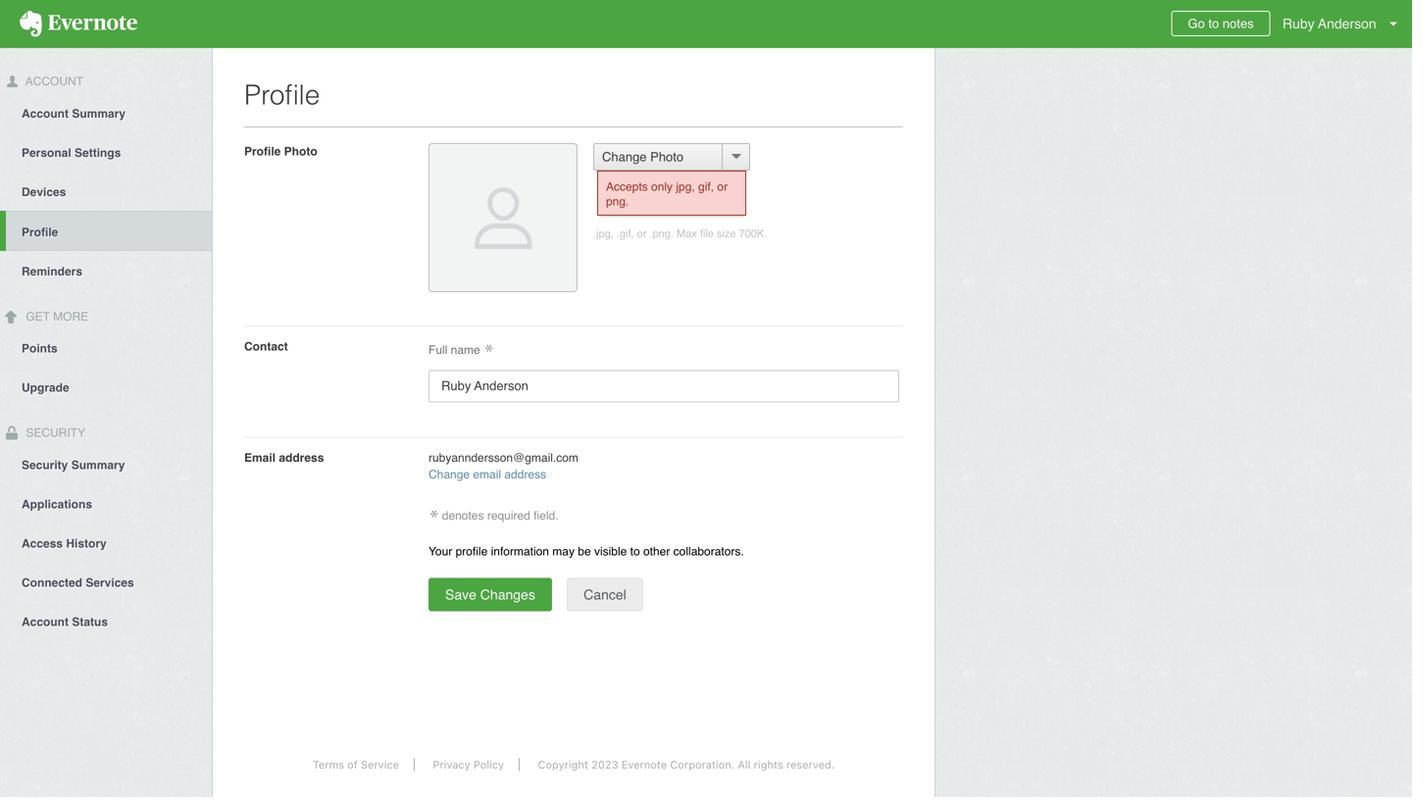 Task type: describe. For each thing, give the bounding box(es) containing it.
account summary link
[[0, 93, 212, 132]]

or inside accepts only jpg, gif, or png.
[[717, 180, 728, 194]]

connected
[[22, 576, 82, 590]]

services
[[86, 576, 134, 590]]

profile for profile photo
[[244, 145, 281, 158]]

get
[[26, 310, 50, 323]]

only
[[651, 180, 673, 194]]

.jpg, .gif, or .png. max file size 700k.
[[593, 228, 767, 240]]

max
[[677, 228, 697, 240]]

points link
[[0, 328, 212, 367]]

go to notes
[[1188, 16, 1254, 31]]

connected services link
[[0, 562, 212, 602]]

evernote link
[[0, 0, 157, 48]]

reminders link
[[0, 251, 212, 290]]

profile for profile link on the left of page
[[22, 225, 58, 239]]

account for account
[[23, 75, 83, 88]]

photo for change photo
[[650, 150, 684, 164]]

information
[[491, 545, 549, 558]]

gif,
[[698, 180, 714, 194]]

all
[[738, 759, 751, 771]]

email
[[244, 451, 276, 465]]

service
[[361, 759, 399, 771]]

change photo
[[602, 150, 684, 164]]

terms
[[313, 759, 344, 771]]

rights
[[754, 759, 783, 771]]

evernote
[[621, 759, 667, 771]]

settings
[[75, 146, 121, 160]]

.gif,
[[617, 228, 634, 240]]

name
[[451, 343, 480, 357]]

0 horizontal spatial address
[[279, 451, 324, 465]]

address inside rubyanndersson@gmail.com change email address
[[504, 468, 546, 481]]

access history link
[[0, 523, 212, 562]]

profile link
[[6, 211, 212, 251]]

ruby anderson link
[[1278, 0, 1412, 48]]

notes
[[1223, 16, 1254, 31]]

reserved.
[[786, 759, 835, 771]]

1 vertical spatial or
[[637, 228, 647, 240]]

0 horizontal spatial to
[[630, 545, 640, 558]]

devices link
[[0, 171, 212, 211]]

may
[[552, 545, 575, 558]]

contact
[[244, 340, 288, 354]]

privacy policy
[[433, 759, 504, 771]]

Full name text field
[[429, 370, 899, 402]]

status
[[72, 615, 108, 629]]

rubyanndersson@gmail.com
[[429, 451, 579, 465]]

denotes
[[442, 509, 484, 523]]

upgrade link
[[0, 367, 212, 407]]

jpg,
[[676, 180, 695, 194]]

reminders
[[22, 265, 82, 278]]

change inside rubyanndersson@gmail.com change email address
[[429, 468, 470, 481]]

access history
[[22, 537, 107, 551]]

copyright
[[538, 759, 588, 771]]

0 vertical spatial change
[[602, 150, 647, 164]]

field.
[[534, 509, 559, 523]]

summary for account summary
[[72, 107, 126, 120]]

account status
[[22, 615, 108, 629]]

accepts only jpg, gif, or png.
[[606, 180, 728, 208]]

security summary link
[[0, 445, 212, 484]]

email address
[[244, 451, 324, 465]]

2023
[[591, 759, 618, 771]]

visible
[[594, 545, 627, 558]]

personal settings
[[22, 146, 121, 160]]

rubyanndersson@gmail.com change email address
[[429, 451, 579, 481]]

profile photo
[[244, 145, 317, 158]]

connected services
[[22, 576, 134, 590]]

file
[[700, 228, 714, 240]]

size
[[717, 228, 736, 240]]

devices
[[22, 185, 66, 199]]

security for security
[[23, 426, 85, 440]]



Task type: locate. For each thing, give the bounding box(es) containing it.
security up security summary
[[23, 426, 85, 440]]

to
[[1209, 16, 1219, 31], [630, 545, 640, 558]]

history
[[66, 537, 107, 551]]

account for account summary
[[22, 107, 69, 120]]

accepts
[[606, 180, 648, 194]]

0 horizontal spatial photo
[[284, 145, 317, 158]]

your
[[429, 545, 452, 558]]

account down the connected
[[22, 615, 69, 629]]

0 vertical spatial to
[[1209, 16, 1219, 31]]

terms of service
[[313, 759, 399, 771]]

2 vertical spatial account
[[22, 615, 69, 629]]

privacy
[[433, 759, 470, 771]]

address right email
[[279, 451, 324, 465]]

email
[[473, 468, 501, 481]]

1 horizontal spatial to
[[1209, 16, 1219, 31]]

profile
[[456, 545, 488, 558]]

1 vertical spatial profile
[[244, 145, 281, 158]]

0 vertical spatial security
[[23, 426, 85, 440]]

to right go
[[1209, 16, 1219, 31]]

0 vertical spatial profile
[[244, 79, 320, 111]]

ruby anderson
[[1283, 16, 1377, 31]]

0 vertical spatial or
[[717, 180, 728, 194]]

account
[[23, 75, 83, 88], [22, 107, 69, 120], [22, 615, 69, 629]]

collaborators.
[[673, 545, 744, 558]]

go to notes link
[[1171, 11, 1271, 36]]

address
[[279, 451, 324, 465], [504, 468, 546, 481]]

profile
[[244, 79, 320, 111], [244, 145, 281, 158], [22, 225, 58, 239]]

700k.
[[739, 228, 767, 240]]

.jpg,
[[593, 228, 614, 240]]

your profile information may be visible to other collaborators.
[[429, 545, 744, 558]]

points
[[22, 342, 58, 356]]

address down rubyanndersson@gmail.com
[[504, 468, 546, 481]]

1 horizontal spatial address
[[504, 468, 546, 481]]

denotes required field.
[[439, 509, 559, 523]]

corporation.
[[670, 759, 735, 771]]

security for security summary
[[22, 458, 68, 472]]

or
[[717, 180, 728, 194], [637, 228, 647, 240]]

.png.
[[650, 228, 674, 240]]

security
[[23, 426, 85, 440], [22, 458, 68, 472]]

access
[[22, 537, 63, 551]]

account up "account summary"
[[23, 75, 83, 88]]

account for account status
[[22, 615, 69, 629]]

personal settings link
[[0, 132, 212, 171]]

photo
[[284, 145, 317, 158], [650, 150, 684, 164]]

change left the email
[[429, 468, 470, 481]]

0 horizontal spatial or
[[637, 228, 647, 240]]

or right gif,
[[717, 180, 728, 194]]

applications
[[22, 498, 92, 511]]

go
[[1188, 16, 1205, 31]]

or right ".gif,"
[[637, 228, 647, 240]]

1 vertical spatial summary
[[71, 458, 125, 472]]

personal
[[22, 146, 71, 160]]

0 vertical spatial summary
[[72, 107, 126, 120]]

1 horizontal spatial photo
[[650, 150, 684, 164]]

1 vertical spatial to
[[630, 545, 640, 558]]

policy
[[473, 759, 504, 771]]

summary up personal settings link
[[72, 107, 126, 120]]

summary up applications link
[[71, 458, 125, 472]]

evernote image
[[0, 11, 157, 37]]

be
[[578, 545, 591, 558]]

full
[[429, 343, 448, 357]]

2 vertical spatial profile
[[22, 225, 58, 239]]

account summary
[[22, 107, 126, 120]]

1 vertical spatial address
[[504, 468, 546, 481]]

summary inside security summary link
[[71, 458, 125, 472]]

other
[[643, 545, 670, 558]]

get more
[[23, 310, 88, 323]]

terms of service link
[[298, 759, 415, 771]]

summary for security summary
[[71, 458, 125, 472]]

to left other
[[630, 545, 640, 558]]

account up personal
[[22, 107, 69, 120]]

applications link
[[0, 484, 212, 523]]

None submit
[[429, 578, 552, 611], [567, 578, 643, 611], [429, 578, 552, 611], [567, 578, 643, 611]]

security summary
[[22, 458, 125, 472]]

0 horizontal spatial change
[[429, 468, 470, 481]]

security up applications at the left bottom of page
[[22, 458, 68, 472]]

copyright 2023 evernote corporation. all rights reserved.
[[538, 759, 835, 771]]

photo for profile photo
[[284, 145, 317, 158]]

1 horizontal spatial change
[[602, 150, 647, 164]]

0 vertical spatial account
[[23, 75, 83, 88]]

ruby
[[1283, 16, 1315, 31]]

change email address link
[[429, 468, 546, 481]]

of
[[347, 759, 358, 771]]

0 vertical spatial address
[[279, 451, 324, 465]]

summary inside account summary link
[[72, 107, 126, 120]]

png.
[[606, 195, 629, 208]]

change up accepts
[[602, 150, 647, 164]]

more
[[53, 310, 88, 323]]

account status link
[[0, 602, 212, 641]]

full name
[[429, 343, 484, 357]]

change
[[602, 150, 647, 164], [429, 468, 470, 481]]

1 vertical spatial change
[[429, 468, 470, 481]]

upgrade
[[22, 381, 69, 395]]

1 vertical spatial account
[[22, 107, 69, 120]]

required
[[487, 509, 530, 523]]

privacy policy link
[[418, 759, 520, 771]]

1 horizontal spatial or
[[717, 180, 728, 194]]

anderson
[[1318, 16, 1377, 31]]

1 vertical spatial security
[[22, 458, 68, 472]]



Task type: vqa. For each thing, say whether or not it's contained in the screenshot.
may
yes



